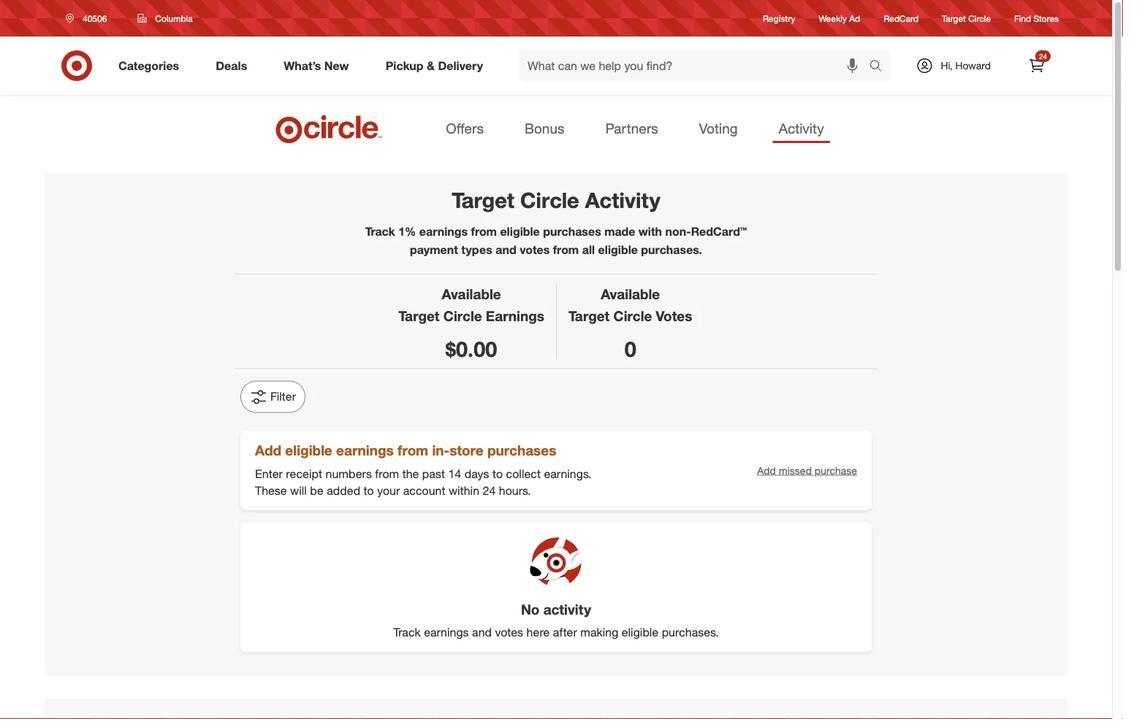 Task type: vqa. For each thing, say whether or not it's contained in the screenshot.
the bottom Dallas
no



Task type: describe. For each thing, give the bounding box(es) containing it.
will
[[290, 484, 307, 498]]

categories link
[[106, 50, 198, 82]]

pickup
[[386, 59, 424, 73]]

1 horizontal spatial 24
[[1039, 52, 1047, 61]]

1 vertical spatial purchases.
[[662, 626, 719, 640]]

40506 button
[[56, 5, 122, 31]]

purchase
[[815, 464, 857, 477]]

2 vertical spatial earnings
[[424, 626, 469, 640]]

redcard
[[884, 13, 919, 24]]

add missed purchase link
[[757, 464, 857, 478]]

from left all
[[553, 243, 579, 257]]

circle inside available target circle earnings
[[444, 308, 482, 324]]

eligible right making
[[622, 626, 659, 640]]

columbia
[[155, 13, 193, 24]]

redcard™
[[691, 225, 747, 239]]

votes
[[656, 308, 692, 324]]

enter receipt numbers from the past 14 days to collect earnings. these will be added to your account within 24 hours.
[[255, 467, 592, 498]]

howard
[[956, 59, 991, 72]]

eligible down made
[[598, 243, 638, 257]]

account
[[403, 484, 446, 498]]

what's new
[[284, 59, 349, 73]]

14
[[448, 467, 461, 481]]

eligible up "receipt"
[[285, 443, 332, 460]]

find stores link
[[1015, 12, 1059, 25]]

collect
[[506, 467, 541, 481]]

target up hi,
[[942, 13, 966, 24]]

target circle link
[[942, 12, 991, 25]]

1 horizontal spatial activity
[[779, 120, 824, 137]]

24 inside enter receipt numbers from the past 14 days to collect earnings. these will be added to your account within 24 hours.
[[483, 484, 496, 498]]

pickup & delivery
[[386, 59, 483, 73]]

$0.00
[[446, 336, 497, 362]]

after
[[553, 626, 577, 640]]

track 1% earnings from eligible purchases made with non-redcard™ payment types and votes from all eligible purchases.
[[365, 225, 747, 257]]

in-
[[432, 443, 450, 460]]

target up 'types' at the left of page
[[452, 188, 515, 214]]

target circle activity
[[452, 188, 661, 214]]

voting link
[[693, 115, 744, 143]]

partners
[[606, 120, 658, 137]]

made
[[605, 225, 635, 239]]

offers link
[[440, 115, 490, 143]]

non-
[[666, 225, 691, 239]]

and inside track 1% earnings from eligible purchases made with non-redcard™ payment types and votes from all eligible purchases.
[[496, 243, 517, 257]]

deals link
[[203, 50, 266, 82]]

receipt
[[286, 467, 322, 481]]

0 horizontal spatial to
[[364, 484, 374, 498]]

from for purchases
[[471, 225, 497, 239]]

eligible down target circle activity at the top of the page
[[500, 225, 540, 239]]

votes inside track 1% earnings from eligible purchases made with non-redcard™ payment types and votes from all eligible purchases.
[[520, 243, 550, 257]]

earnings for 1%
[[419, 225, 468, 239]]

find
[[1015, 13, 1031, 24]]

with
[[639, 225, 662, 239]]

added
[[327, 484, 360, 498]]

categories
[[118, 59, 179, 73]]

numbers
[[326, 467, 372, 481]]

earnings.
[[544, 467, 592, 481]]

here
[[527, 626, 550, 640]]

target circle logo image
[[274, 114, 385, 145]]

add eligible earnings from in-store purchases
[[255, 443, 557, 460]]

activity link
[[773, 115, 830, 143]]

these
[[255, 484, 287, 498]]

add for add eligible earnings from in-store purchases
[[255, 443, 281, 460]]

bonus link
[[519, 115, 570, 143]]

track earnings and votes here after making eligible purchases.
[[393, 626, 719, 640]]

circle inside available target circle votes
[[614, 308, 652, 324]]

registry
[[763, 13, 796, 24]]

find stores
[[1015, 13, 1059, 24]]

add for add missed purchase
[[757, 464, 776, 477]]

target inside available target circle earnings
[[399, 308, 440, 324]]

types
[[461, 243, 492, 257]]

available target circle votes
[[569, 286, 692, 324]]

no
[[521, 602, 540, 618]]

weekly ad
[[819, 13, 860, 24]]

earnings
[[486, 308, 545, 324]]

weekly ad link
[[819, 12, 860, 25]]

activity
[[544, 602, 591, 618]]

add missed purchase
[[757, 464, 857, 477]]

target inside available target circle votes
[[569, 308, 610, 324]]

40506
[[83, 13, 107, 24]]

voting
[[699, 120, 738, 137]]

what's new link
[[271, 50, 367, 82]]

partners link
[[600, 115, 664, 143]]

stores
[[1034, 13, 1059, 24]]



Task type: locate. For each thing, give the bounding box(es) containing it.
0 horizontal spatial available
[[442, 286, 501, 303]]

purchases up collect
[[487, 443, 557, 460]]

votes left all
[[520, 243, 550, 257]]

available for 0
[[601, 286, 660, 303]]

available inside available target circle earnings
[[442, 286, 501, 303]]

missed
[[779, 464, 812, 477]]

from for past
[[375, 467, 399, 481]]

1 vertical spatial activity
[[585, 188, 661, 214]]

available for $0.00
[[442, 286, 501, 303]]

1 vertical spatial purchases
[[487, 443, 557, 460]]

circle up track 1% earnings from eligible purchases made with non-redcard™ payment types and votes from all eligible purchases.
[[520, 188, 579, 214]]

deals
[[216, 59, 247, 73]]

and right 'types' at the left of page
[[496, 243, 517, 257]]

track
[[365, 225, 395, 239], [393, 626, 421, 640]]

circle
[[969, 13, 991, 24], [520, 188, 579, 214], [444, 308, 482, 324], [614, 308, 652, 324]]

target circle
[[942, 13, 991, 24]]

search button
[[863, 50, 898, 85]]

add
[[255, 443, 281, 460], [757, 464, 776, 477]]

What can we help you find? suggestions appear below search field
[[519, 50, 873, 82]]

0 vertical spatial add
[[255, 443, 281, 460]]

pickup & delivery link
[[373, 50, 501, 82]]

hi, howard
[[941, 59, 991, 72]]

purchases inside track 1% earnings from eligible purchases made with non-redcard™ payment types and votes from all eligible purchases.
[[543, 225, 601, 239]]

target down all
[[569, 308, 610, 324]]

all
[[582, 243, 595, 257]]

24 down days
[[483, 484, 496, 498]]

votes
[[520, 243, 550, 257], [495, 626, 523, 640]]

purchases. inside track 1% earnings from eligible purchases made with non-redcard™ payment types and votes from all eligible purchases.
[[641, 243, 702, 257]]

delivery
[[438, 59, 483, 73]]

1 vertical spatial to
[[364, 484, 374, 498]]

columbia button
[[128, 5, 202, 31]]

add up enter
[[255, 443, 281, 460]]

track inside track 1% earnings from eligible purchases made with non-redcard™ payment types and votes from all eligible purchases.
[[365, 225, 395, 239]]

1 vertical spatial votes
[[495, 626, 523, 640]]

to right days
[[493, 467, 503, 481]]

weekly
[[819, 13, 847, 24]]

0 horizontal spatial add
[[255, 443, 281, 460]]

earnings inside track 1% earnings from eligible purchases made with non-redcard™ payment types and votes from all eligible purchases.
[[419, 225, 468, 239]]

available target circle earnings
[[399, 286, 545, 324]]

days
[[465, 467, 489, 481]]

0 vertical spatial activity
[[779, 120, 824, 137]]

filter button
[[240, 381, 306, 413]]

be
[[310, 484, 324, 498]]

0
[[625, 336, 636, 362]]

offers
[[446, 120, 484, 137]]

past
[[422, 467, 445, 481]]

eligible
[[500, 225, 540, 239], [598, 243, 638, 257], [285, 443, 332, 460], [622, 626, 659, 640]]

to
[[493, 467, 503, 481], [364, 484, 374, 498]]

votes left here
[[495, 626, 523, 640]]

your
[[377, 484, 400, 498]]

target
[[942, 13, 966, 24], [452, 188, 515, 214], [399, 308, 440, 324], [569, 308, 610, 324]]

24 down stores
[[1039, 52, 1047, 61]]

available inside available target circle votes
[[601, 286, 660, 303]]

1 vertical spatial add
[[757, 464, 776, 477]]

what's
[[284, 59, 321, 73]]

from
[[471, 225, 497, 239], [553, 243, 579, 257], [398, 443, 428, 460], [375, 467, 399, 481]]

to left your
[[364, 484, 374, 498]]

available up votes
[[601, 286, 660, 303]]

0 vertical spatial purchases
[[543, 225, 601, 239]]

purchases
[[543, 225, 601, 239], [487, 443, 557, 460]]

1 horizontal spatial and
[[496, 243, 517, 257]]

1 horizontal spatial add
[[757, 464, 776, 477]]

ad
[[850, 13, 860, 24]]

0 vertical spatial and
[[496, 243, 517, 257]]

1 vertical spatial 24
[[483, 484, 496, 498]]

and left here
[[472, 626, 492, 640]]

from up 'types' at the left of page
[[471, 225, 497, 239]]

0 vertical spatial purchases.
[[641, 243, 702, 257]]

2 available from the left
[[601, 286, 660, 303]]

earnings for eligible
[[336, 443, 394, 460]]

1 vertical spatial and
[[472, 626, 492, 640]]

from for store
[[398, 443, 428, 460]]

1 vertical spatial track
[[393, 626, 421, 640]]

bonus
[[525, 120, 565, 137]]

add left missed
[[757, 464, 776, 477]]

new
[[324, 59, 349, 73]]

1 horizontal spatial available
[[601, 286, 660, 303]]

0 horizontal spatial 24
[[483, 484, 496, 498]]

purchases up all
[[543, 225, 601, 239]]

0 horizontal spatial activity
[[585, 188, 661, 214]]

target down payment
[[399, 308, 440, 324]]

search
[[863, 60, 898, 74]]

payment
[[410, 243, 458, 257]]

0 vertical spatial earnings
[[419, 225, 468, 239]]

1 vertical spatial earnings
[[336, 443, 394, 460]]

within
[[449, 484, 480, 498]]

0 vertical spatial to
[[493, 467, 503, 481]]

making
[[581, 626, 619, 640]]

track for track 1% earnings from eligible purchases made with non-redcard™ payment types and votes from all eligible purchases.
[[365, 225, 395, 239]]

24 link
[[1021, 50, 1053, 82]]

redcard link
[[884, 12, 919, 25]]

no activity
[[521, 602, 591, 618]]

from up your
[[375, 467, 399, 481]]

&
[[427, 59, 435, 73]]

24
[[1039, 52, 1047, 61], [483, 484, 496, 498]]

hi,
[[941, 59, 953, 72]]

available down 'types' at the left of page
[[442, 286, 501, 303]]

and
[[496, 243, 517, 257], [472, 626, 492, 640]]

from up the
[[398, 443, 428, 460]]

1 available from the left
[[442, 286, 501, 303]]

circle left the find
[[969, 13, 991, 24]]

1%
[[398, 225, 416, 239]]

0 vertical spatial votes
[[520, 243, 550, 257]]

1 horizontal spatial to
[[493, 467, 503, 481]]

purchases.
[[641, 243, 702, 257], [662, 626, 719, 640]]

enter
[[255, 467, 283, 481]]

registry link
[[763, 12, 796, 25]]

track for track earnings and votes here after making eligible purchases.
[[393, 626, 421, 640]]

circle up 0
[[614, 308, 652, 324]]

the
[[402, 467, 419, 481]]

hours.
[[499, 484, 531, 498]]

from inside enter receipt numbers from the past 14 days to collect earnings. these will be added to your account within 24 hours.
[[375, 467, 399, 481]]

0 vertical spatial track
[[365, 225, 395, 239]]

0 horizontal spatial and
[[472, 626, 492, 640]]

0 vertical spatial 24
[[1039, 52, 1047, 61]]

available
[[442, 286, 501, 303], [601, 286, 660, 303]]

store
[[450, 443, 484, 460]]

filter
[[270, 390, 296, 404]]

circle inside target circle link
[[969, 13, 991, 24]]

circle up $0.00
[[444, 308, 482, 324]]



